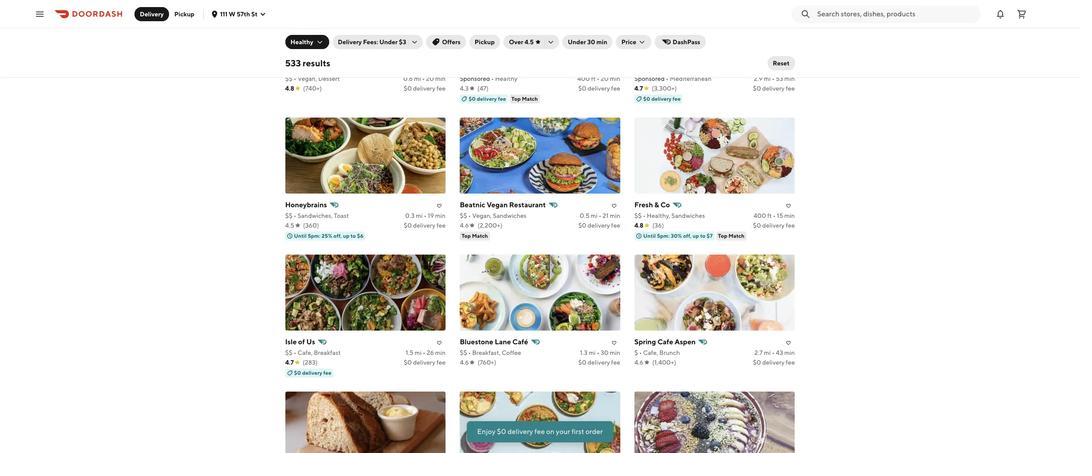 Task type: describe. For each thing, give the bounding box(es) containing it.
(740+)
[[303, 85, 322, 92]]

$$ for isle of us
[[285, 350, 293, 357]]

delivery left on at bottom right
[[508, 428, 533, 436]]

0 horizontal spatial match
[[472, 233, 488, 239]]

$
[[635, 350, 638, 357]]

reset button
[[768, 56, 795, 70]]

beatnic vegan restaurant
[[460, 201, 546, 209]]

sponsored • mediterranean
[[635, 75, 712, 82]]

fee for (760+)
[[611, 359, 620, 367]]

Store search: begin typing to search for stores available on DoorDash text field
[[818, 9, 976, 19]]

fresh
[[635, 201, 653, 209]]

20 for mi
[[426, 75, 434, 82]]

1 vertical spatial healthy
[[495, 75, 518, 82]]

pickup for bottommost pickup button
[[475, 39, 495, 46]]

st
[[251, 10, 258, 17]]

mi right 2.9
[[764, 75, 771, 82]]

delivery for (36)
[[763, 222, 785, 229]]

sponsored for • mediterranean
[[635, 75, 665, 82]]

$0 delivery fee for 2.9 mi • 53 min
[[644, 96, 681, 102]]

delivery fees: under $3
[[338, 39, 406, 46]]

until 5pm: 30% off, up to $7
[[644, 233, 713, 239]]

to for $7
[[701, 233, 706, 239]]

$$ • cafe, breakfast
[[285, 350, 341, 357]]

(760+)
[[478, 359, 496, 367]]

(47)
[[478, 85, 489, 92]]

over 4.5 button
[[504, 35, 559, 49]]

fee for (1,400+)
[[786, 359, 795, 367]]

533 results
[[285, 58, 330, 68]]

results
[[303, 58, 330, 68]]

400 ft • 15 min
[[754, 212, 795, 220]]

dashpass
[[673, 39, 701, 46]]

mi for botaniste
[[414, 75, 421, 82]]

57th
[[237, 10, 250, 17]]

fee for (283)
[[437, 359, 446, 367]]

coffee
[[502, 350, 521, 357]]

open menu image
[[35, 9, 45, 19]]

delivery for (740+)
[[413, 85, 436, 92]]

2.7 mi • 43 min
[[755, 350, 795, 357]]

1 horizontal spatial $0 delivery fee
[[469, 96, 506, 102]]

top match for until 5pm: 30% off, up to $7
[[718, 233, 745, 239]]

(360)
[[303, 222, 319, 229]]

4.6 for beatnic vegan restaurant
[[460, 222, 469, 229]]

pickup for left pickup button
[[174, 10, 195, 17]]

of
[[298, 338, 305, 347]]

111 w 57th st button
[[211, 10, 266, 17]]

2.9
[[754, 75, 763, 82]]

notification bell image
[[995, 9, 1006, 19]]

min down price button
[[610, 75, 620, 82]]

0 items, open order cart image
[[1017, 9, 1027, 19]]

min for spring cafe aspen
[[785, 350, 795, 357]]

beatnic
[[460, 201, 485, 209]]

400 for 400 ft • 20 min
[[578, 75, 590, 82]]

$$ • healthy, sandwiches
[[635, 212, 705, 220]]

53
[[776, 75, 783, 82]]

$​0 for cafe
[[753, 359, 761, 367]]

to for $6
[[351, 233, 356, 239]]

aspen
[[675, 338, 696, 347]]

$0 down sponsored • healthy
[[469, 96, 476, 102]]

0 horizontal spatial pickup button
[[169, 7, 200, 21]]

4.6 for spring cafe aspen
[[635, 359, 644, 367]]

26
[[427, 350, 434, 357]]

$​0 delivery fee for vegan
[[579, 222, 620, 229]]

ft for 20
[[591, 75, 596, 82]]

over 4.5
[[509, 39, 534, 46]]

enjoy
[[477, 428, 496, 436]]

cafe
[[658, 338, 674, 347]]

fee for (47)
[[611, 85, 620, 92]]

price button
[[616, 35, 652, 49]]

$0 down $$ • cafe, breakfast
[[294, 370, 301, 377]]

w
[[229, 10, 236, 17]]

5pm: for 25%
[[308, 233, 321, 239]]

0.5 mi • 21 min
[[580, 212, 620, 220]]

sponsored for • healthy
[[460, 75, 490, 82]]

fee down sponsored • healthy
[[498, 96, 506, 102]]

delivery for delivery fees: under $3
[[338, 39, 362, 46]]

fee down (3,300+)
[[673, 96, 681, 102]]

up for $6
[[343, 233, 350, 239]]

$$ • sandwiches, toast
[[285, 212, 349, 220]]

0.6
[[403, 75, 413, 82]]

$​0 down 0.3
[[404, 222, 412, 229]]

$$ for beatnic vegan restaurant
[[460, 212, 467, 220]]

21
[[603, 212, 609, 220]]

$​0 delivery fee down 0.3 mi • 19 min
[[404, 222, 446, 229]]

until for until 5pm: 30% off, up to $7
[[644, 233, 656, 239]]

$ • cafe, brunch
[[635, 350, 680, 357]]

2.7
[[755, 350, 763, 357]]

$​0 delivery fee for &
[[753, 222, 795, 229]]

111 w 57th st
[[220, 10, 258, 17]]

$​0 delivery fee down '400 ft • 20 min'
[[579, 85, 620, 92]]

on
[[546, 428, 555, 436]]

$7
[[707, 233, 713, 239]]

delivery for (47)
[[588, 85, 610, 92]]

le
[[285, 64, 293, 72]]

25%
[[322, 233, 332, 239]]

400 ft • 20 min
[[578, 75, 620, 82]]

us
[[306, 338, 315, 347]]

fee for (36)
[[786, 222, 795, 229]]

isle
[[285, 338, 297, 347]]

533
[[285, 58, 301, 68]]

until 5pm: 25% off, up to $6
[[294, 233, 364, 239]]

$$ • breakfast, coffee
[[460, 350, 521, 357]]

0 horizontal spatial top
[[462, 233, 471, 239]]

lane
[[495, 338, 511, 347]]

1.5 mi • 26 min
[[406, 350, 446, 357]]

restaurant
[[509, 201, 546, 209]]

fresh & co
[[635, 201, 670, 209]]

$$ for bluestone lane café
[[460, 350, 467, 357]]

top match for $0 delivery fee
[[512, 96, 538, 102]]

111
[[220, 10, 228, 17]]

$$ for honeybrains
[[285, 212, 293, 220]]

dessert
[[318, 75, 340, 82]]

1.3 mi • 30 min
[[580, 350, 620, 357]]

spring
[[635, 338, 656, 347]]

delivery down (3,300+)
[[652, 96, 672, 102]]

2.9 mi • 53 min
[[754, 75, 795, 82]]

$0 delivery fee for 1.5 mi • 26 min
[[294, 370, 332, 377]]

min for isle of us
[[435, 350, 446, 357]]

delivery down (283)
[[302, 370, 322, 377]]

(36)
[[653, 222, 664, 229]]

$$ for le botaniste
[[285, 75, 293, 82]]

4.3
[[460, 85, 469, 92]]

brunch
[[660, 350, 680, 357]]

400 for 400 ft • 15 min
[[754, 212, 766, 220]]

delivery for (1,400+)
[[763, 359, 785, 367]]

fees:
[[363, 39, 378, 46]]

match for until 5pm: 30% off, up to $7
[[729, 233, 745, 239]]

mi right 0.3
[[416, 212, 423, 220]]

delivery for (283)
[[413, 359, 436, 367]]

1 under from the left
[[380, 39, 398, 46]]

0 horizontal spatial top match
[[462, 233, 488, 239]]

30 inside button
[[587, 39, 595, 46]]

4.5 inside button
[[525, 39, 534, 46]]

honeybrains
[[285, 201, 327, 209]]

your
[[556, 428, 570, 436]]

$0 down sponsored • mediterranean
[[644, 96, 651, 102]]

$​0 for vegan
[[579, 222, 587, 229]]

$$ • vegan, sandwiches
[[460, 212, 527, 220]]

top for until 5pm: 30% off, up to $7
[[718, 233, 728, 239]]

botaniste
[[295, 64, 327, 72]]

30%
[[671, 233, 682, 239]]

0.3 mi • 19 min
[[405, 212, 446, 220]]

cafe, for cafe
[[643, 350, 658, 357]]

43
[[776, 350, 783, 357]]

min down click to add this store to your saved list image at the right top of the page
[[785, 75, 795, 82]]

breakfast,
[[472, 350, 501, 357]]

delivery for (360)
[[413, 222, 436, 229]]

up for $7
[[693, 233, 699, 239]]

under 30 min button
[[563, 35, 613, 49]]

healthy,
[[647, 212, 670, 220]]

enjoy $0 delivery fee on your first order
[[477, 428, 603, 436]]

15
[[777, 212, 783, 220]]

4.8 for fresh
[[635, 222, 644, 229]]

(1,400+)
[[653, 359, 676, 367]]

0.3
[[405, 212, 415, 220]]



Task type: locate. For each thing, give the bounding box(es) containing it.
under up '400 ft • 20 min'
[[568, 39, 586, 46]]

2 horizontal spatial match
[[729, 233, 745, 239]]

20 right 0.6
[[426, 75, 434, 82]]

19
[[428, 212, 434, 220]]

0.5
[[580, 212, 590, 220]]

$0 delivery fee
[[469, 96, 506, 102], [644, 96, 681, 102], [294, 370, 332, 377]]

$$ down le
[[285, 75, 293, 82]]

$​0 for of
[[404, 359, 412, 367]]

$​0 down 2.9
[[753, 85, 761, 92]]

1 horizontal spatial sponsored
[[635, 75, 665, 82]]

2 horizontal spatial top
[[718, 233, 728, 239]]

0 horizontal spatial pickup
[[174, 10, 195, 17]]

0.6 mi • 20 min
[[403, 75, 446, 82]]

min left $
[[610, 350, 620, 357]]

0 horizontal spatial 4.7
[[285, 359, 294, 367]]

cafe, for of
[[298, 350, 313, 357]]

1 cafe, from the left
[[298, 350, 313, 357]]

under 30 min
[[568, 39, 608, 46]]

$​0 down 400 ft • 15 min
[[753, 222, 761, 229]]

1 horizontal spatial top
[[512, 96, 521, 102]]

$​0 for &
[[753, 222, 761, 229]]

1 horizontal spatial ft
[[768, 212, 772, 220]]

reset
[[773, 60, 790, 67]]

sponsored • healthy
[[460, 75, 518, 82]]

$0 delivery fee down (283)
[[294, 370, 332, 377]]

fee for (2,200+)
[[611, 222, 620, 229]]

up left $6 at the left bottom of page
[[343, 233, 350, 239]]

delivery button
[[135, 7, 169, 21]]

$​0 down 0.6
[[404, 85, 412, 92]]

1 vertical spatial 4.5
[[285, 222, 294, 229]]

mi right 0.5 at the right of the page
[[591, 212, 598, 220]]

2 20 from the left
[[601, 75, 609, 82]]

•
[[294, 75, 296, 82], [422, 75, 425, 82], [491, 75, 494, 82], [597, 75, 600, 82], [666, 75, 669, 82], [772, 75, 775, 82], [294, 212, 296, 220], [424, 212, 427, 220], [469, 212, 471, 220], [599, 212, 602, 220], [643, 212, 646, 220], [773, 212, 776, 220], [294, 350, 296, 357], [423, 350, 426, 357], [469, 350, 471, 357], [597, 350, 600, 357], [640, 350, 642, 357], [772, 350, 775, 357]]

$​0 down 1.5
[[404, 359, 412, 367]]

0 vertical spatial pickup
[[174, 10, 195, 17]]

match for $0 delivery fee
[[522, 96, 538, 102]]

$​0 delivery fee for lane
[[579, 359, 620, 367]]

ft
[[591, 75, 596, 82], [768, 212, 772, 220]]

(3,300+)
[[652, 85, 677, 92]]

1.5
[[406, 350, 414, 357]]

healthy
[[291, 39, 313, 46], [495, 75, 518, 82]]

30 up '400 ft • 20 min'
[[587, 39, 595, 46]]

1 vertical spatial pickup
[[475, 39, 495, 46]]

4.8
[[285, 85, 294, 92], [635, 222, 644, 229]]

pickup button left 111
[[169, 7, 200, 21]]

$​0 delivery fee down the 0.5 mi • 21 min in the right of the page
[[579, 222, 620, 229]]

min for beatnic vegan restaurant
[[610, 212, 620, 220]]

$​0 delivery fee down 0.6 mi • 20 min
[[404, 85, 446, 92]]

mi right 1.3
[[589, 350, 596, 357]]

mi for vegan
[[591, 212, 598, 220]]

min right 0.6
[[435, 75, 446, 82]]

1 horizontal spatial until
[[644, 233, 656, 239]]

min right 15
[[785, 212, 795, 220]]

$​0 delivery fee down 1.3 mi • 30 min at the right
[[579, 359, 620, 367]]

$​0 delivery fee down 2.9 mi • 53 min
[[753, 85, 795, 92]]

1 up from the left
[[343, 233, 350, 239]]

sponsored up (3,300+)
[[635, 75, 665, 82]]

$$ down the honeybrains
[[285, 212, 293, 220]]

1 vertical spatial pickup button
[[470, 35, 500, 49]]

vegan, down le botaniste at left
[[298, 75, 317, 82]]

delivery for (2,200+)
[[588, 222, 610, 229]]

fee down '400 ft • 20 min'
[[611, 85, 620, 92]]

(283)
[[303, 359, 318, 367]]

1 vertical spatial vegan,
[[472, 212, 492, 220]]

0 vertical spatial healthy
[[291, 39, 313, 46]]

2 under from the left
[[568, 39, 586, 46]]

4.6 down beatnic on the left of the page
[[460, 222, 469, 229]]

0 horizontal spatial until
[[294, 233, 307, 239]]

mi right 1.5
[[415, 350, 422, 357]]

0 vertical spatial delivery
[[140, 10, 164, 17]]

fee down 400 ft • 15 min
[[786, 222, 795, 229]]

to
[[351, 233, 356, 239], [701, 233, 706, 239]]

fee down the 0.5 mi • 21 min in the right of the page
[[611, 222, 620, 229]]

off, for 25%
[[334, 233, 342, 239]]

0 horizontal spatial sandwiches
[[493, 212, 527, 220]]

dashpass button
[[655, 35, 706, 49]]

$​0 for lane
[[579, 359, 587, 367]]

healthy inside button
[[291, 39, 313, 46]]

$$ • vegan, dessert
[[285, 75, 340, 82]]

1.3
[[580, 350, 588, 357]]

sandwiches for restaurant
[[493, 212, 527, 220]]

1 horizontal spatial 400
[[754, 212, 766, 220]]

2 until from the left
[[644, 233, 656, 239]]

sandwiches for co
[[672, 212, 705, 220]]

delivery down 2.9 mi • 53 min
[[763, 85, 785, 92]]

$3
[[399, 39, 406, 46]]

0 horizontal spatial 4.5
[[285, 222, 294, 229]]

min for honeybrains
[[435, 212, 446, 220]]

1 horizontal spatial 4.8
[[635, 222, 644, 229]]

1 off, from the left
[[334, 233, 342, 239]]

ft for 15
[[768, 212, 772, 220]]

$​0 delivery fee down 1.5 mi • 26 min
[[404, 359, 446, 367]]

$​0 down 0.5 at the right of the page
[[579, 222, 587, 229]]

ft down under 30 min
[[591, 75, 596, 82]]

1 horizontal spatial 30
[[601, 350, 609, 357]]

$0 right enjoy
[[497, 428, 506, 436]]

$$ down fresh
[[635, 212, 642, 220]]

until down the (360)
[[294, 233, 307, 239]]

2 sponsored from the left
[[635, 75, 665, 82]]

off, for 30%
[[683, 233, 692, 239]]

1 5pm: from the left
[[308, 233, 321, 239]]

0 horizontal spatial off,
[[334, 233, 342, 239]]

$​0 down '400 ft • 20 min'
[[579, 85, 587, 92]]

$0 delivery fee down (47)
[[469, 96, 506, 102]]

4.8 left the (36)
[[635, 222, 644, 229]]

vegan, up (2,200+)
[[472, 212, 492, 220]]

delivery for (760+)
[[588, 359, 610, 367]]

0 horizontal spatial under
[[380, 39, 398, 46]]

pickup right delivery button on the left top of page
[[174, 10, 195, 17]]

over
[[509, 39, 523, 46]]

0 horizontal spatial delivery
[[140, 10, 164, 17]]

offers
[[442, 39, 461, 46]]

min right 19 at the left top
[[435, 212, 446, 220]]

1 horizontal spatial match
[[522, 96, 538, 102]]

1 vertical spatial ft
[[768, 212, 772, 220]]

mediterranean
[[670, 75, 712, 82]]

2 to from the left
[[701, 233, 706, 239]]

1 horizontal spatial 4.7
[[635, 85, 643, 92]]

sandwiches
[[493, 212, 527, 220], [672, 212, 705, 220]]

delivery down the 0.5 mi • 21 min in the right of the page
[[588, 222, 610, 229]]

1 horizontal spatial to
[[701, 233, 706, 239]]

0 horizontal spatial cafe,
[[298, 350, 313, 357]]

1 horizontal spatial 20
[[601, 75, 609, 82]]

4.6 for bluestone lane café
[[460, 359, 469, 367]]

delivery down (47)
[[477, 96, 497, 102]]

delivery down 0.3 mi • 19 min
[[413, 222, 436, 229]]

0 vertical spatial 4.7
[[635, 85, 643, 92]]

vegan, for botaniste
[[298, 75, 317, 82]]

cafe, down the spring
[[643, 350, 658, 357]]

30 right 1.3
[[601, 350, 609, 357]]

0 horizontal spatial 4.8
[[285, 85, 294, 92]]

0 horizontal spatial vegan,
[[298, 75, 317, 82]]

1 vertical spatial delivery
[[338, 39, 362, 46]]

vegan, for vegan
[[472, 212, 492, 220]]

top for $0 delivery fee
[[512, 96, 521, 102]]

mi right 2.7
[[764, 350, 771, 357]]

0 horizontal spatial sponsored
[[460, 75, 490, 82]]

1 horizontal spatial pickup
[[475, 39, 495, 46]]

cafe, up (283)
[[298, 350, 313, 357]]

4.8 down le
[[285, 85, 294, 92]]

$0
[[469, 96, 476, 102], [644, 96, 651, 102], [294, 370, 301, 377], [497, 428, 506, 436]]

toast
[[334, 212, 349, 220]]

healthy up 533 results
[[291, 39, 313, 46]]

4.5 right "over"
[[525, 39, 534, 46]]

co
[[661, 201, 670, 209]]

match
[[522, 96, 538, 102], [472, 233, 488, 239], [729, 233, 745, 239]]

0 horizontal spatial 30
[[587, 39, 595, 46]]

$$ down isle
[[285, 350, 293, 357]]

$​0 delivery fee
[[404, 85, 446, 92], [579, 85, 620, 92], [753, 85, 795, 92], [404, 222, 446, 229], [579, 222, 620, 229], [753, 222, 795, 229], [404, 359, 446, 367], [579, 359, 620, 367], [753, 359, 795, 367]]

5pm: down the (360)
[[308, 233, 321, 239]]

$$ down bluestone
[[460, 350, 467, 357]]

1 horizontal spatial sandwiches
[[672, 212, 705, 220]]

mi
[[414, 75, 421, 82], [764, 75, 771, 82], [416, 212, 423, 220], [591, 212, 598, 220], [415, 350, 422, 357], [589, 350, 596, 357], [764, 350, 771, 357]]

400 left 15
[[754, 212, 766, 220]]

400 down under 30 min
[[578, 75, 590, 82]]

$$ for fresh & co
[[635, 212, 642, 220]]

fee down 2.7 mi • 43 min
[[786, 359, 795, 367]]

$6
[[357, 233, 364, 239]]

0 horizontal spatial to
[[351, 233, 356, 239]]

top down beatnic on the left of the page
[[462, 233, 471, 239]]

0 vertical spatial 400
[[578, 75, 590, 82]]

min
[[597, 39, 608, 46], [435, 75, 446, 82], [610, 75, 620, 82], [785, 75, 795, 82], [435, 212, 446, 220], [610, 212, 620, 220], [785, 212, 795, 220], [435, 350, 446, 357], [610, 350, 620, 357], [785, 350, 795, 357]]

min for bluestone lane café
[[610, 350, 620, 357]]

4.6 down $
[[635, 359, 644, 367]]

breakfast
[[314, 350, 341, 357]]

sandwiches up until 5pm: 30% off, up to $7
[[672, 212, 705, 220]]

bluestone lane café
[[460, 338, 528, 347]]

min left 'price'
[[597, 39, 608, 46]]

off,
[[334, 233, 342, 239], [683, 233, 692, 239]]

2 sandwiches from the left
[[672, 212, 705, 220]]

20 for ft
[[601, 75, 609, 82]]

top down sponsored • healthy
[[512, 96, 521, 102]]

1 horizontal spatial up
[[693, 233, 699, 239]]

0 vertical spatial pickup button
[[169, 7, 200, 21]]

top match down (2,200+)
[[462, 233, 488, 239]]

$​0 down 2.7
[[753, 359, 761, 367]]

1 horizontal spatial under
[[568, 39, 586, 46]]

2 cafe, from the left
[[643, 350, 658, 357]]

$​0 down 1.3
[[579, 359, 587, 367]]

up left $7 at right
[[693, 233, 699, 239]]

1 horizontal spatial cafe,
[[643, 350, 658, 357]]

café
[[513, 338, 528, 347]]

&
[[655, 201, 659, 209]]

off, right 25%
[[334, 233, 342, 239]]

$​0 delivery fee for botaniste
[[404, 85, 446, 92]]

4.6
[[460, 222, 469, 229], [460, 359, 469, 367], [635, 359, 644, 367]]

1 until from the left
[[294, 233, 307, 239]]

fee left on at bottom right
[[535, 428, 545, 436]]

isle of us
[[285, 338, 315, 347]]

20
[[426, 75, 434, 82], [601, 75, 609, 82]]

order
[[586, 428, 603, 436]]

click to add this store to your saved list image
[[784, 64, 794, 74]]

2 up from the left
[[693, 233, 699, 239]]

4.8 for le
[[285, 85, 294, 92]]

0 vertical spatial 4.5
[[525, 39, 534, 46]]

4.7 for (283)
[[285, 359, 294, 367]]

pickup
[[174, 10, 195, 17], [475, 39, 495, 46]]

fee down 1.5 mi • 26 min
[[437, 359, 446, 367]]

4.7 for (3,300+)
[[635, 85, 643, 92]]

le botaniste
[[285, 64, 327, 72]]

2 off, from the left
[[683, 233, 692, 239]]

$​0 delivery fee down 400 ft • 15 min
[[753, 222, 795, 229]]

mi for lane
[[589, 350, 596, 357]]

20 down under 30 min button
[[601, 75, 609, 82]]

4.6 left (760+)
[[460, 359, 469, 367]]

1 vertical spatial 400
[[754, 212, 766, 220]]

to left $7 at right
[[701, 233, 706, 239]]

bluestone
[[460, 338, 494, 347]]

1 sponsored from the left
[[460, 75, 490, 82]]

$​0 delivery fee for cafe
[[753, 359, 795, 367]]

1 sandwiches from the left
[[493, 212, 527, 220]]

delivery down 2.7 mi • 43 min
[[763, 359, 785, 367]]

spring cafe aspen
[[635, 338, 696, 347]]

min for fresh & co
[[785, 212, 795, 220]]

delivery for delivery
[[140, 10, 164, 17]]

1 horizontal spatial top match
[[512, 96, 538, 102]]

fee for (360)
[[437, 222, 446, 229]]

mi for cafe
[[764, 350, 771, 357]]

min right 21
[[610, 212, 620, 220]]

4.7
[[635, 85, 643, 92], [285, 359, 294, 367]]

until for until 5pm: 25% off, up to $6
[[294, 233, 307, 239]]

1 20 from the left
[[426, 75, 434, 82]]

(2,200+)
[[478, 222, 503, 229]]

vegan
[[487, 201, 508, 209]]

offers button
[[426, 35, 466, 49]]

fee for (740+)
[[437, 85, 446, 92]]

fee down 2.9 mi • 53 min
[[786, 85, 795, 92]]

1 horizontal spatial 4.5
[[525, 39, 534, 46]]

2 horizontal spatial top match
[[718, 233, 745, 239]]

$$ down beatnic on the left of the page
[[460, 212, 467, 220]]

fee down breakfast
[[323, 370, 332, 377]]

1 horizontal spatial vegan,
[[472, 212, 492, 220]]

healthy down "over"
[[495, 75, 518, 82]]

min inside button
[[597, 39, 608, 46]]

delivery inside button
[[140, 10, 164, 17]]

under inside button
[[568, 39, 586, 46]]

1 horizontal spatial 5pm:
[[657, 233, 670, 239]]

0 horizontal spatial up
[[343, 233, 350, 239]]

0 horizontal spatial 400
[[578, 75, 590, 82]]

2 horizontal spatial $0 delivery fee
[[644, 96, 681, 102]]

$​0 for botaniste
[[404, 85, 412, 92]]

1 horizontal spatial pickup button
[[470, 35, 500, 49]]

ft left 15
[[768, 212, 772, 220]]

0 horizontal spatial 5pm:
[[308, 233, 321, 239]]

1 horizontal spatial off,
[[683, 233, 692, 239]]

$0 delivery fee down (3,300+)
[[644, 96, 681, 102]]

4.7 down isle
[[285, 359, 294, 367]]

delivery for (3,300+)
[[763, 85, 785, 92]]

fee down 0.6 mi • 20 min
[[437, 85, 446, 92]]

min for le botaniste
[[435, 75, 446, 82]]

0 horizontal spatial 20
[[426, 75, 434, 82]]

1 vertical spatial 4.7
[[285, 359, 294, 367]]

1 vertical spatial 4.8
[[635, 222, 644, 229]]

mi for of
[[415, 350, 422, 357]]

0 vertical spatial 30
[[587, 39, 595, 46]]

delivery down '400 ft • 20 min'
[[588, 85, 610, 92]]

1 horizontal spatial delivery
[[338, 39, 362, 46]]

fee for (3,300+)
[[786, 85, 795, 92]]

5pm: for 30%
[[657, 233, 670, 239]]

$​0 delivery fee for of
[[404, 359, 446, 367]]

$​0 delivery fee down 2.7 mi • 43 min
[[753, 359, 795, 367]]

4.5 left the (360)
[[285, 222, 294, 229]]

0 vertical spatial ft
[[591, 75, 596, 82]]

0 horizontal spatial healthy
[[291, 39, 313, 46]]

0 horizontal spatial $0 delivery fee
[[294, 370, 332, 377]]

1 vertical spatial 30
[[601, 350, 609, 357]]

pickup button left "over"
[[470, 35, 500, 49]]

min right 43
[[785, 350, 795, 357]]

0 vertical spatial 4.8
[[285, 85, 294, 92]]

2 5pm: from the left
[[657, 233, 670, 239]]

0 horizontal spatial ft
[[591, 75, 596, 82]]

1 horizontal spatial healthy
[[495, 75, 518, 82]]

to left $6 at the left bottom of page
[[351, 233, 356, 239]]

0 vertical spatial vegan,
[[298, 75, 317, 82]]

1 to from the left
[[351, 233, 356, 239]]



Task type: vqa. For each thing, say whether or not it's contained in the screenshot.
FACTORY
no



